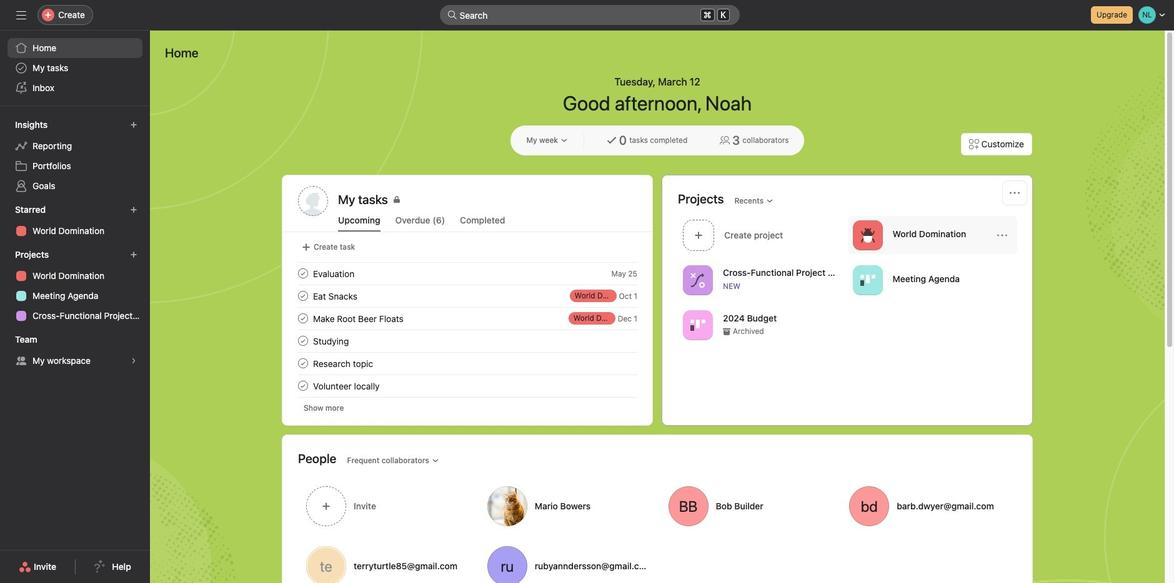 Task type: vqa. For each thing, say whether or not it's contained in the screenshot.
'Roll' in "Sub-goals Roll up progress from sub-goals (recommended)"
no



Task type: locate. For each thing, give the bounding box(es) containing it.
1 vertical spatial mark complete image
[[296, 334, 311, 349]]

global element
[[0, 31, 150, 106]]

0 vertical spatial mark complete checkbox
[[296, 289, 311, 304]]

mark complete image for first mark complete checkbox from the bottom
[[296, 356, 311, 371]]

hide sidebar image
[[16, 10, 26, 20]]

mark complete image for 3rd mark complete checkbox from the bottom of the page
[[296, 266, 311, 281]]

2 vertical spatial mark complete image
[[296, 356, 311, 371]]

3 mark complete image from the top
[[296, 356, 311, 371]]

Mark complete checkbox
[[296, 289, 311, 304], [296, 334, 311, 349], [296, 379, 311, 394]]

Mark complete checkbox
[[296, 266, 311, 281], [296, 311, 311, 326], [296, 356, 311, 371]]

1 vertical spatial mark complete checkbox
[[296, 311, 311, 326]]

1 mark complete image from the top
[[296, 289, 311, 304]]

None field
[[440, 5, 740, 25]]

0 vertical spatial mark complete checkbox
[[296, 266, 311, 281]]

2 vertical spatial mark complete checkbox
[[296, 356, 311, 371]]

3 mark complete checkbox from the top
[[296, 356, 311, 371]]

0 vertical spatial mark complete image
[[296, 266, 311, 281]]

2 vertical spatial mark complete checkbox
[[296, 379, 311, 394]]

2 mark complete image from the top
[[296, 311, 311, 326]]

1 vertical spatial mark complete checkbox
[[296, 334, 311, 349]]

starred element
[[0, 199, 150, 244]]

1 mark complete image from the top
[[296, 266, 311, 281]]

mark complete image
[[296, 289, 311, 304], [296, 334, 311, 349], [296, 379, 311, 394]]

2 vertical spatial mark complete image
[[296, 379, 311, 394]]

Search tasks, projects, and more text field
[[440, 5, 740, 25]]

0 vertical spatial mark complete image
[[296, 289, 311, 304]]

1 vertical spatial mark complete image
[[296, 311, 311, 326]]

mark complete image for second mark complete checkbox from the bottom
[[296, 311, 311, 326]]

mark complete image for second mark complete option from the bottom of the page
[[296, 334, 311, 349]]

see details, my workspace image
[[130, 357, 137, 365]]

3 mark complete checkbox from the top
[[296, 379, 311, 394]]

2 mark complete image from the top
[[296, 334, 311, 349]]

mark complete image
[[296, 266, 311, 281], [296, 311, 311, 326], [296, 356, 311, 371]]

insights element
[[0, 114, 150, 199]]

projects element
[[0, 244, 150, 329]]

3 mark complete image from the top
[[296, 379, 311, 394]]

add items to starred image
[[130, 206, 137, 214]]



Task type: describe. For each thing, give the bounding box(es) containing it.
board image
[[691, 318, 706, 333]]

add profile photo image
[[298, 186, 328, 216]]

2 mark complete checkbox from the top
[[296, 311, 311, 326]]

show options image
[[997, 230, 1007, 240]]

bug image
[[860, 228, 875, 243]]

mark complete image for third mark complete option
[[296, 379, 311, 394]]

actions image
[[1010, 188, 1020, 198]]

teams element
[[0, 329, 150, 374]]

line_and_symbols image
[[691, 273, 706, 288]]

new project or portfolio image
[[130, 251, 137, 259]]

board image
[[860, 273, 875, 288]]

prominent image
[[447, 10, 457, 20]]

2 mark complete checkbox from the top
[[296, 334, 311, 349]]

new insights image
[[130, 121, 137, 129]]

mark complete image for 3rd mark complete option from the bottom
[[296, 289, 311, 304]]

1 mark complete checkbox from the top
[[296, 289, 311, 304]]

1 mark complete checkbox from the top
[[296, 266, 311, 281]]



